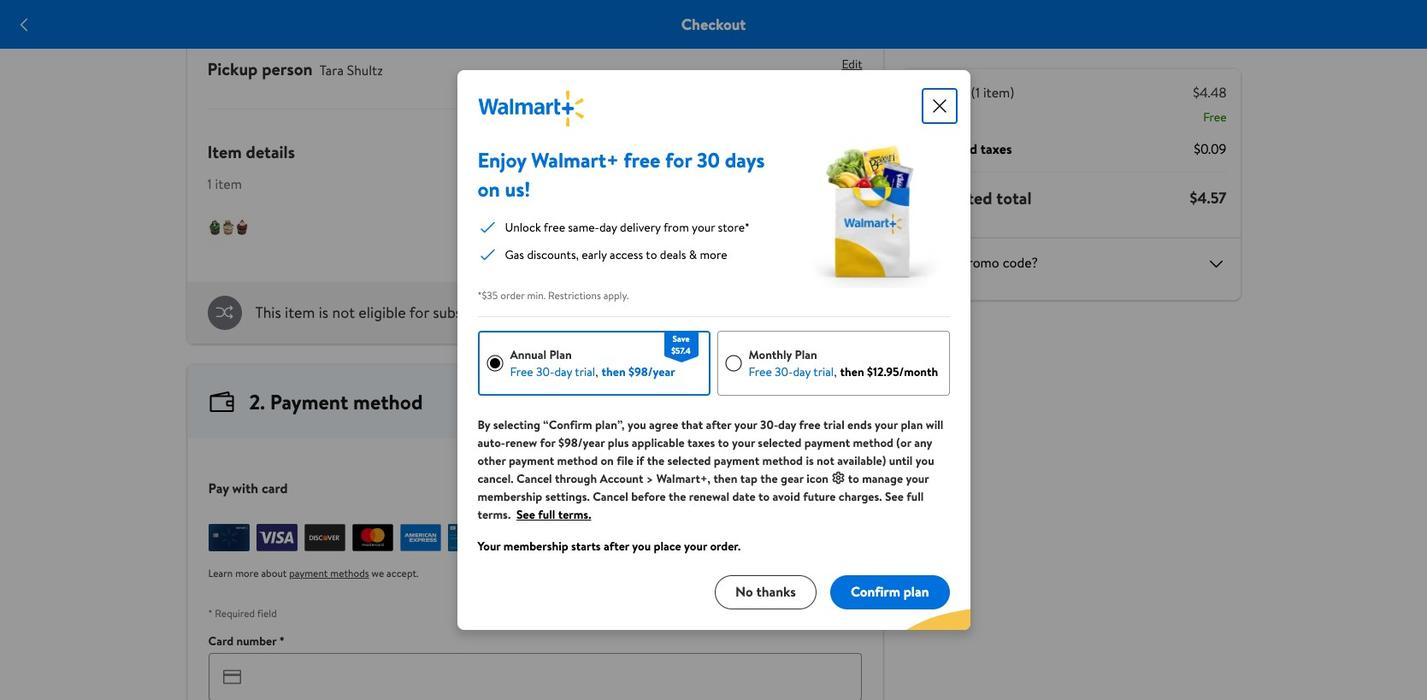 Task type: vqa. For each thing, say whether or not it's contained in the screenshot.


Task type: locate. For each thing, give the bounding box(es) containing it.
more
[[700, 247, 727, 264], [235, 566, 259, 581]]

1 plan from the left
[[549, 346, 572, 363]]

2 horizontal spatial the
[[760, 470, 778, 487]]

$98/year down "confirm
[[558, 434, 605, 451]]

1 horizontal spatial not
[[817, 452, 834, 469]]

agree
[[649, 416, 678, 433]]

1 vertical spatial for
[[409, 302, 429, 323]]

then inside "by selecting "confirm plan", you agree that after your 30-day free trial ends your plan will auto-renew for $98/year plus applicable taxes to your selected payment method (or any other payment method on file if the selected payment method is not available) until you cancel. cancel through account > walmart+, then tap the gear icon"
[[713, 470, 737, 487]]

taxes
[[981, 139, 1012, 158], [688, 434, 715, 451]]

item right this
[[285, 302, 315, 323]]

your down until
[[906, 470, 929, 487]]

see full terms. link
[[516, 506, 591, 523]]

0 horizontal spatial the
[[647, 452, 664, 469]]

then up plan",
[[602, 363, 626, 380]]

your membership starts after you place your order.
[[478, 538, 741, 555]]

* left required
[[208, 606, 212, 621]]

0 vertical spatial is
[[319, 302, 328, 323]]

1 horizontal spatial is
[[806, 452, 814, 469]]

0 horizontal spatial after
[[604, 538, 629, 555]]

estimated down close dialog image
[[917, 139, 977, 158]]

by selecting "confirm plan", you agree that after your 30-day free trial ends your plan will auto-renew for $98/year plus applicable taxes to your selected payment method (or any other payment method on file if the selected payment method is not available) until you cancel. cancel through account > walmart+, then tap the gear icon
[[478, 416, 943, 487]]

plus
[[608, 434, 629, 451]]

0 vertical spatial free
[[624, 146, 660, 175]]

1 vertical spatial *
[[279, 633, 285, 650]]

0 horizontal spatial pickup
[[207, 57, 258, 80]]

0 horizontal spatial see
[[516, 506, 535, 523]]

tap
[[740, 470, 758, 487]]

1 vertical spatial cancel
[[593, 488, 628, 505]]

1 estimated from the top
[[917, 139, 977, 158]]

pickup left person
[[207, 57, 258, 80]]

membership inside to manage your membership settings. cancel before the renewal date to avoid future charges. see full terms.
[[478, 488, 542, 505]]

for right the renew on the bottom
[[540, 434, 556, 451]]

free for monthly plan free 30-day trial , then $12.95/month
[[749, 363, 772, 380]]

to
[[646, 247, 657, 264], [718, 434, 729, 451], [848, 470, 859, 487], [758, 488, 770, 505]]

1 horizontal spatial free
[[749, 363, 772, 380]]

0 vertical spatial you
[[628, 416, 646, 433]]

the right if in the bottom left of the page
[[647, 452, 664, 469]]

code?
[[1003, 253, 1038, 272]]

0 horizontal spatial ,
[[595, 363, 598, 380]]

$57.4
[[671, 344, 691, 356]]

0 vertical spatial full
[[907, 488, 924, 505]]

1 horizontal spatial full
[[907, 488, 924, 505]]

"confirm
[[543, 416, 592, 433]]

item
[[207, 140, 242, 163]]

None radio
[[486, 355, 503, 372], [725, 355, 742, 372], [486, 355, 503, 372], [725, 355, 742, 372]]

0 horizontal spatial *
[[208, 606, 212, 621]]

selected up gear at right bottom
[[758, 434, 802, 451]]

0 horizontal spatial full
[[538, 506, 555, 523]]

accept.
[[387, 566, 418, 581]]

, right monthly
[[834, 363, 837, 380]]

$98/year down '$57.4'
[[628, 363, 675, 380]]

2. payment method
[[249, 387, 423, 416]]

after right starts
[[604, 538, 629, 555]]

30- inside "by selecting "confirm plan", you agree that after your 30-day free trial ends your plan will auto-renew for $98/year plus applicable taxes to your selected payment method (or any other payment method on file if the selected payment method is not available) until you cancel. cancel through account > walmart+, then tap the gear icon"
[[760, 416, 778, 433]]

taxes up total
[[981, 139, 1012, 158]]

$4.57
[[1190, 187, 1227, 209]]

your
[[692, 219, 715, 236], [734, 416, 757, 433], [875, 416, 898, 433], [732, 434, 755, 451], [906, 470, 929, 487], [684, 538, 707, 555]]

payment down ends
[[804, 434, 850, 451]]

cancel down account
[[593, 488, 628, 505]]

day up gas discounts, early access to deals & more
[[599, 219, 617, 236]]

terms. down settings.
[[558, 506, 591, 523]]

2 horizontal spatial then
[[840, 363, 864, 380]]

0 vertical spatial estimated
[[917, 139, 977, 158]]

1 horizontal spatial then
[[713, 470, 737, 487]]

1 horizontal spatial more
[[700, 247, 727, 264]]

free inside 'annual plan free 30-day trial , then $98/year'
[[510, 363, 533, 380]]

1 horizontal spatial $98/year
[[628, 363, 675, 380]]

$98/year inside 'annual plan free 30-day trial , then $98/year'
[[628, 363, 675, 380]]

Card number * text field
[[208, 653, 861, 700]]

plan right confirm
[[904, 583, 929, 602]]

0 vertical spatial cancel
[[516, 470, 552, 487]]

day right monthly
[[793, 363, 811, 380]]

free inside enjoy walmart+ free for 30 days on us!
[[624, 146, 660, 175]]

not left eligible
[[332, 302, 355, 323]]

then left $12.95/month
[[840, 363, 864, 380]]

0 horizontal spatial plan
[[549, 346, 572, 363]]

full down settings.
[[538, 506, 555, 523]]

trial inside 'annual plan free 30-day trial , then $98/year'
[[575, 363, 595, 380]]

1 horizontal spatial pickup
[[917, 109, 951, 126]]

full down until
[[907, 488, 924, 505]]

free left 30
[[624, 146, 660, 175]]

item
[[215, 174, 242, 193], [285, 302, 315, 323]]

30- inside 'annual plan free 30-day trial , then $98/year'
[[536, 363, 554, 380]]

cancel inside to manage your membership settings. cancel before the renewal date to avoid future charges. see full terms.
[[593, 488, 628, 505]]

restrictions
[[548, 288, 601, 302]]

annual
[[510, 346, 546, 363]]

see down manage
[[885, 488, 904, 505]]

pickup down subtotal
[[917, 109, 951, 126]]

, for $98/year
[[595, 363, 598, 380]]

no thanks
[[735, 583, 796, 602]]

you left place
[[632, 538, 651, 555]]

is right this
[[319, 302, 328, 323]]

free
[[1203, 109, 1227, 126], [510, 363, 533, 380], [749, 363, 772, 380]]

0 vertical spatial not
[[332, 302, 355, 323]]

trial up "confirm
[[575, 363, 595, 380]]

*$35
[[478, 288, 498, 302]]

taxes inside "by selecting "confirm plan", you agree that after your 30-day free trial ends your plan will auto-renew for $98/year plus applicable taxes to your selected payment method (or any other payment method on file if the selected payment method is not available) until you cancel. cancel through account > walmart+, then tap the gear icon"
[[688, 434, 715, 451]]

1 horizontal spatial on
[[601, 452, 614, 469]]

1 vertical spatial full
[[538, 506, 555, 523]]

0 vertical spatial see
[[885, 488, 904, 505]]

on left us!
[[478, 175, 500, 204]]

1 horizontal spatial taxes
[[981, 139, 1012, 158]]

plan inside button
[[904, 583, 929, 602]]

more right learn
[[235, 566, 259, 581]]

renew
[[505, 434, 537, 451]]

then
[[602, 363, 626, 380], [840, 363, 864, 380], [713, 470, 737, 487]]

membership down see full terms. "link"
[[503, 538, 568, 555]]

0 vertical spatial after
[[706, 416, 731, 433]]

have
[[917, 253, 947, 272]]

, inside monthly plan free 30-day trial , then $12.95/month
[[834, 363, 837, 380]]

for inside "by selecting "confirm plan", you agree that after your 30-day free trial ends your plan will auto-renew for $98/year plus applicable taxes to your selected payment method (or any other payment method on file if the selected payment method is not available) until you cancel. cancel through account > walmart+, then tap the gear icon"
[[540, 434, 556, 451]]

us!
[[505, 175, 530, 204]]

other
[[478, 452, 506, 469]]

apply.
[[603, 288, 629, 302]]

1 vertical spatial selected
[[667, 452, 711, 469]]

0 vertical spatial plan
[[901, 416, 923, 433]]

ends
[[847, 416, 872, 433]]

annual plan free 30-day trial , then $98/year
[[510, 346, 675, 380]]

close dialog image
[[929, 96, 950, 117]]

0 horizontal spatial selected
[[667, 452, 711, 469]]

1 vertical spatial $98/year
[[558, 434, 605, 451]]

discounts,
[[527, 247, 579, 264]]

more right &
[[700, 247, 727, 264]]

selected
[[758, 434, 802, 451], [667, 452, 711, 469]]

2 vertical spatial you
[[632, 538, 651, 555]]

2 estimated from the top
[[917, 186, 992, 209]]

free inside monthly plan free 30-day trial , then $12.95/month
[[749, 363, 772, 380]]

after
[[706, 416, 731, 433], [604, 538, 629, 555]]

2 horizontal spatial for
[[665, 146, 692, 175]]

1 vertical spatial plan
[[904, 583, 929, 602]]

$0.09
[[1194, 139, 1227, 158]]

for left 30
[[665, 146, 692, 175]]

1 vertical spatial on
[[601, 452, 614, 469]]

more inside enjoy walmart+ free for 30 days on us! dialog
[[700, 247, 727, 264]]

1 vertical spatial the
[[760, 470, 778, 487]]

day right annual
[[554, 363, 572, 380]]

0 horizontal spatial cancel
[[516, 470, 552, 487]]

the down walmart+,
[[669, 488, 686, 505]]

1 horizontal spatial the
[[669, 488, 686, 505]]

estimated
[[917, 139, 977, 158], [917, 186, 992, 209]]

0 vertical spatial the
[[647, 452, 664, 469]]

1 horizontal spatial plan
[[795, 346, 817, 363]]

0 vertical spatial membership
[[478, 488, 542, 505]]

, up plan",
[[595, 363, 598, 380]]

card
[[208, 633, 233, 650]]

cancel up settings.
[[516, 470, 552, 487]]

order.
[[710, 538, 741, 555]]

access
[[610, 247, 643, 264]]

terms. up gift card icon
[[478, 506, 511, 523]]

item right 1
[[215, 174, 242, 193]]

1 horizontal spatial cancel
[[593, 488, 628, 505]]

$98/year inside "by selecting "confirm plan", you agree that after your 30-day free trial ends your plan will auto-renew for $98/year plus applicable taxes to your selected payment method (or any other payment method on file if the selected payment method is not available) until you cancel. cancel through account > walmart+, then tap the gear icon"
[[558, 434, 605, 451]]

sam's mastercard image
[[448, 524, 489, 551]]

free left ends
[[799, 416, 821, 433]]

back image
[[14, 14, 34, 35]]

terms.
[[478, 506, 511, 523], [558, 506, 591, 523]]

pickup for pickup person tara shultz
[[207, 57, 258, 80]]

you down any
[[916, 452, 934, 469]]

through
[[555, 470, 597, 487]]

selected up walmart+,
[[667, 452, 711, 469]]

account
[[600, 470, 643, 487]]

for
[[665, 146, 692, 175], [409, 302, 429, 323], [540, 434, 556, 451]]

plan inside monthly plan free 30-day trial , then $12.95/month
[[795, 346, 817, 363]]

walmart+
[[531, 146, 619, 175]]

person
[[262, 57, 313, 80]]

free up discounts, in the top of the page
[[544, 219, 565, 236]]

payment methods link
[[289, 566, 369, 581]]

then inside monthly plan free 30-day trial , then $12.95/month
[[840, 363, 864, 380]]

on left file
[[601, 452, 614, 469]]

1 horizontal spatial ,
[[834, 363, 837, 380]]

pickup
[[207, 57, 258, 80], [917, 109, 951, 126]]

1 vertical spatial estimated
[[917, 186, 992, 209]]

2 , from the left
[[834, 363, 837, 380]]

method up available)
[[853, 434, 894, 451]]

1 vertical spatial taxes
[[688, 434, 715, 451]]

your up tap at the bottom right of page
[[732, 434, 755, 451]]

then for $98/year
[[602, 363, 626, 380]]

enjoy
[[478, 146, 526, 175]]

trial
[[575, 363, 595, 380], [813, 363, 834, 380], [823, 416, 845, 433]]

for right eligible
[[409, 302, 429, 323]]

1 vertical spatial is
[[806, 452, 814, 469]]

0 horizontal spatial not
[[332, 302, 355, 323]]

1 horizontal spatial see
[[885, 488, 904, 505]]

estimated for estimated taxes
[[917, 139, 977, 158]]

estimated down estimated taxes
[[917, 186, 992, 209]]

taxes down that
[[688, 434, 715, 451]]

after right that
[[706, 416, 731, 433]]

day up gear at right bottom
[[778, 416, 796, 433]]

1 , from the left
[[595, 363, 598, 380]]

0 horizontal spatial $98/year
[[558, 434, 605, 451]]

promo
[[960, 253, 999, 272]]

see inside to manage your membership settings. cancel before the renewal date to avoid future charges. see full terms.
[[885, 488, 904, 505]]

1 horizontal spatial terms.
[[558, 506, 591, 523]]

plan inside 'annual plan free 30-day trial , then $98/year'
[[549, 346, 572, 363]]

plan for annual
[[549, 346, 572, 363]]

0 vertical spatial selected
[[758, 434, 802, 451]]

payment
[[804, 434, 850, 451], [509, 452, 554, 469], [714, 452, 759, 469], [289, 566, 328, 581]]

your right from
[[692, 219, 715, 236]]

0 horizontal spatial then
[[602, 363, 626, 380]]

1 horizontal spatial for
[[540, 434, 556, 451]]

trial right monthly
[[813, 363, 834, 380]]

,
[[595, 363, 598, 380], [834, 363, 837, 380]]

free for annual plan free 30-day trial , then $98/year
[[510, 363, 533, 380]]

cancel
[[516, 470, 552, 487], [593, 488, 628, 505]]

plan inside "by selecting "confirm plan", you agree that after your 30-day free trial ends your plan will auto-renew for $98/year plus applicable taxes to your selected payment method (or any other payment method on file if the selected payment method is not available) until you cancel. cancel through account > walmart+, then tap the gear icon"
[[901, 416, 923, 433]]

1 vertical spatial item
[[285, 302, 315, 323]]

electronic benefits transfer image
[[543, 524, 584, 551]]

no
[[735, 583, 753, 602]]

then inside 'annual plan free 30-day trial , then $98/year'
[[602, 363, 626, 380]]

0 horizontal spatial free
[[510, 363, 533, 380]]

0 vertical spatial pickup
[[207, 57, 258, 80]]

30- inside monthly plan free 30-day trial , then $12.95/month
[[775, 363, 793, 380]]

0 vertical spatial for
[[665, 146, 692, 175]]

1 terms. from the left
[[478, 506, 511, 523]]

walmart plus image
[[478, 91, 584, 127]]

is up icon
[[806, 452, 814, 469]]

*$35 order min. restrictions apply.
[[478, 288, 629, 302]]

30- for annual
[[536, 363, 554, 380]]

place
[[654, 538, 681, 555]]

0 vertical spatial $98/year
[[628, 363, 675, 380]]

by selecting "confirm plan", you agree that after your 30-day free trial ends your plan will auto-renew for $98/year plus applicable taxes to your selected payment method (or any other payment method on file if the selected payment method is not available) until you cancel. cancel through account > walmart+, then tap the gear icon  to manage your membership settings. cancel before the renewal date to avoid future charges. see full terms. element
[[478, 416, 950, 524]]

0 vertical spatial *
[[208, 606, 212, 621]]

2.
[[249, 387, 265, 416]]

trial left ends
[[823, 416, 845, 433]]

0 horizontal spatial terms.
[[478, 506, 511, 523]]

full
[[907, 488, 924, 505], [538, 506, 555, 523]]

0 horizontal spatial more
[[235, 566, 259, 581]]

0 horizontal spatial on
[[478, 175, 500, 204]]

1 horizontal spatial item
[[285, 302, 315, 323]]

otc network card image
[[591, 524, 632, 551]]

plan right monthly
[[795, 346, 817, 363]]

0 horizontal spatial for
[[409, 302, 429, 323]]

1 horizontal spatial free
[[624, 146, 660, 175]]

plan right annual
[[549, 346, 572, 363]]

, inside 'annual plan free 30-day trial , then $98/year'
[[595, 363, 598, 380]]

your
[[478, 538, 501, 555]]

2 vertical spatial the
[[669, 488, 686, 505]]

will
[[926, 416, 943, 433]]

* required field
[[208, 606, 277, 621]]

2 horizontal spatial free
[[799, 416, 821, 433]]

1 vertical spatial free
[[544, 219, 565, 236]]

on
[[478, 175, 500, 204], [601, 452, 614, 469]]

0 horizontal spatial item
[[215, 174, 242, 193]]

unlock
[[505, 219, 541, 236]]

the right tap at the bottom right of page
[[760, 470, 778, 487]]

card number *
[[208, 633, 285, 650]]

not up icon
[[817, 452, 834, 469]]

0 vertical spatial item
[[215, 174, 242, 193]]

plan for monthly
[[795, 346, 817, 363]]

enjoy walmart+ free for 30 days on us! dialog
[[457, 70, 970, 630]]

1 vertical spatial pickup
[[917, 109, 951, 126]]

0 horizontal spatial taxes
[[688, 434, 715, 451]]

2 vertical spatial for
[[540, 434, 556, 451]]

2 plan from the left
[[795, 346, 817, 363]]

1 vertical spatial see
[[516, 506, 535, 523]]

item for this
[[285, 302, 315, 323]]

* right the number
[[279, 633, 285, 650]]

see up gift card icon
[[516, 506, 535, 523]]

method up gear at right bottom
[[762, 452, 803, 469]]

subtotal
[[917, 83, 967, 102]]

1 item
[[207, 174, 242, 193]]

1
[[207, 174, 212, 193]]

unlock free same-day delivery from your store*
[[505, 219, 750, 236]]

0 horizontal spatial is
[[319, 302, 328, 323]]

choose one option option group
[[478, 331, 950, 396]]

thanks
[[756, 583, 796, 602]]

trial inside "by selecting "confirm plan", you agree that after your 30-day free trial ends your plan will auto-renew for $98/year plus applicable taxes to your selected payment method (or any other payment method on file if the selected payment method is not available) until you cancel. cancel through account > walmart+, then tap the gear icon"
[[823, 416, 845, 433]]

plan up (or
[[901, 416, 923, 433]]

you for after
[[628, 416, 646, 433]]

1 vertical spatial not
[[817, 452, 834, 469]]

trial inside monthly plan free 30-day trial , then $12.95/month
[[813, 363, 834, 380]]

1 horizontal spatial *
[[279, 633, 285, 650]]

0 vertical spatial on
[[478, 175, 500, 204]]

estimated for estimated total
[[917, 186, 992, 209]]

you up plus
[[628, 416, 646, 433]]

we
[[372, 566, 384, 581]]

settings.
[[545, 488, 590, 505]]

full inside to manage your membership settings. cancel before the renewal date to avoid future charges. see full terms.
[[907, 488, 924, 505]]

2 vertical spatial free
[[799, 416, 821, 433]]

membership down cancel.
[[478, 488, 542, 505]]

0 vertical spatial more
[[700, 247, 727, 264]]

then left tap at the bottom right of page
[[713, 470, 737, 487]]

the
[[647, 452, 664, 469], [760, 470, 778, 487], [669, 488, 686, 505]]

american express image
[[400, 524, 441, 551]]

1 horizontal spatial after
[[706, 416, 731, 433]]

the inside to manage your membership settings. cancel before the renewal date to avoid future charges. see full terms.
[[669, 488, 686, 505]]



Task type: describe. For each thing, give the bounding box(es) containing it.
estimated taxes
[[917, 139, 1012, 158]]

is inside "by selecting "confirm plan", you agree that after your 30-day free trial ends your plan will auto-renew for $98/year plus applicable taxes to your selected payment method (or any other payment method on file if the selected payment method is not available) until you cancel. cancel through account > walmart+, then tap the gear icon"
[[806, 452, 814, 469]]

learn
[[208, 566, 233, 581]]

edit button
[[842, 50, 862, 78]]

that
[[681, 416, 703, 433]]

min.
[[527, 288, 546, 302]]

shultz
[[347, 61, 383, 80]]

until
[[889, 452, 913, 469]]

charges.
[[839, 488, 882, 505]]

0 horizontal spatial free
[[544, 219, 565, 236]]

auto-
[[478, 434, 505, 451]]

1 vertical spatial more
[[235, 566, 259, 581]]

to inside "by selecting "confirm plan", you agree that after your 30-day free trial ends your plan will auto-renew for $98/year plus applicable taxes to your selected payment method (or any other payment method on file if the selected payment method is not available) until you cancel. cancel through account > walmart+, then tap the gear icon"
[[718, 434, 729, 451]]

1 vertical spatial after
[[604, 538, 629, 555]]

your right place
[[684, 538, 707, 555]]

monthly plan free 30-day trial , then $12.95/month
[[749, 346, 938, 380]]

details
[[246, 140, 295, 163]]

before
[[631, 488, 666, 505]]

$12.95/month
[[867, 363, 938, 380]]

1 vertical spatial membership
[[503, 538, 568, 555]]

payment
[[270, 387, 348, 416]]

save $57.4
[[671, 332, 691, 356]]

total
[[996, 186, 1032, 209]]

method right payment at left bottom
[[353, 387, 423, 416]]

early
[[582, 247, 607, 264]]

this
[[255, 302, 281, 323]]

starts
[[571, 538, 601, 555]]

then for $12.95/month
[[840, 363, 864, 380]]

this item is not eligible for substitutions.
[[255, 302, 521, 323]]

file
[[617, 452, 634, 469]]

a
[[950, 253, 957, 272]]

with
[[232, 479, 258, 498]]

your right that
[[734, 416, 757, 433]]

day inside "by selecting "confirm plan", you agree that after your 30-day free trial ends your plan will auto-renew for $98/year plus applicable taxes to your selected payment method (or any other payment method on file if the selected payment method is not available) until you cancel. cancel through account > walmart+, then tap the gear icon"
[[778, 416, 796, 433]]

selecting
[[493, 416, 540, 433]]

discover image
[[304, 524, 345, 551]]

if
[[636, 452, 644, 469]]

$4.48
[[1193, 83, 1227, 102]]

learn more about payment methods we accept.
[[208, 566, 418, 581]]

&
[[689, 247, 697, 264]]

day inside monthly plan free 30-day trial , then $12.95/month
[[793, 363, 811, 380]]

30- for monthly
[[775, 363, 793, 380]]

save
[[672, 332, 690, 344]]

method up through
[[557, 452, 598, 469]]

manage
[[862, 470, 903, 487]]

medicare advantage card image
[[639, 524, 680, 551]]

walmart rewards image
[[208, 524, 249, 551]]

card
[[262, 479, 288, 498]]

any
[[914, 434, 932, 451]]

terms. inside to manage your membership settings. cancel before the renewal date to avoid future charges. see full terms.
[[478, 506, 511, 523]]

visa image
[[256, 524, 297, 551]]

, for $12.95/month
[[834, 363, 837, 380]]

by
[[478, 416, 490, 433]]

delivery
[[620, 219, 661, 236]]

monthly
[[749, 346, 792, 363]]

your inside to manage your membership settings. cancel before the renewal date to avoid future charges. see full terms.
[[906, 470, 929, 487]]

1 vertical spatial you
[[916, 452, 934, 469]]

number
[[236, 633, 276, 650]]

available)
[[837, 452, 886, 469]]

plan",
[[595, 416, 625, 433]]

avoid
[[772, 488, 800, 505]]

cancel inside "by selecting "confirm plan", you agree that after your 30-day free trial ends your plan will auto-renew for $98/year plus applicable taxes to your selected payment method (or any other payment method on file if the selected payment method is not available) until you cancel. cancel through account > walmart+, then tap the gear icon"
[[516, 470, 552, 487]]

day inside 'annual plan free 30-day trial , then $98/year'
[[554, 363, 572, 380]]

substitutions.
[[433, 302, 521, 323]]

2 horizontal spatial free
[[1203, 109, 1227, 126]]

payment down the renew on the bottom
[[509, 452, 554, 469]]

field
[[257, 606, 277, 621]]

for inside enjoy walmart+ free for 30 days on us!
[[665, 146, 692, 175]]

edit
[[842, 56, 862, 73]]

tara
[[320, 61, 344, 80]]

>
[[646, 470, 653, 487]]

1 horizontal spatial selected
[[758, 434, 802, 451]]

item for 1
[[215, 174, 242, 193]]

about
[[261, 566, 287, 581]]

item)
[[983, 83, 1014, 102]]

required
[[215, 606, 255, 621]]

mastercard image
[[352, 524, 393, 551]]

trial for monthly
[[813, 363, 834, 380]]

future
[[803, 488, 836, 505]]

gift card image
[[495, 524, 537, 551]]

free inside "by selecting "confirm plan", you agree that after your 30-day free trial ends your plan will auto-renew for $98/year plus applicable taxes to your selected payment method (or any other payment method on file if the selected payment method is not available) until you cancel. cancel through account > walmart+, then tap the gear icon"
[[799, 416, 821, 433]]

on inside "by selecting "confirm plan", you agree that after your 30-day free trial ends your plan will auto-renew for $98/year plus applicable taxes to your selected payment method (or any other payment method on file if the selected payment method is not available) until you cancel. cancel through account > walmart+, then tap the gear icon"
[[601, 452, 614, 469]]

payment up tap at the bottom right of page
[[714, 452, 759, 469]]

pay
[[208, 479, 229, 498]]

(1
[[971, 83, 980, 102]]

not inside "by selecting "confirm plan", you agree that after your 30-day free trial ends your plan will auto-renew for $98/year plus applicable taxes to your selected payment method (or any other payment method on file if the selected payment method is not available) until you cancel. cancel through account > walmart+, then tap the gear icon"
[[817, 452, 834, 469]]

your up (or
[[875, 416, 898, 433]]

payment right the about
[[289, 566, 328, 581]]

0 vertical spatial taxes
[[981, 139, 1012, 158]]

item details
[[207, 140, 295, 163]]

from
[[663, 219, 689, 236]]

enjoy walmart+ free for 30 days on us!
[[478, 146, 765, 204]]

2023 christmas cupcakes image
[[207, 207, 248, 248]]

order
[[500, 288, 525, 302]]

(or
[[896, 434, 911, 451]]

gas
[[505, 247, 524, 264]]

store*
[[718, 219, 750, 236]]

gear
[[781, 470, 804, 487]]

on inside enjoy walmart+ free for 30 days on us!
[[478, 175, 500, 204]]

eligible
[[359, 302, 406, 323]]

2 terms. from the left
[[558, 506, 591, 523]]

walmart+,
[[656, 470, 711, 487]]

estimated total
[[917, 186, 1032, 209]]

confirm
[[851, 583, 900, 602]]

cancel.
[[478, 470, 514, 487]]

30
[[697, 146, 720, 175]]

you for order.
[[632, 538, 651, 555]]

after inside "by selecting "confirm plan", you agree that after your 30-day free trial ends your plan will auto-renew for $98/year plus applicable taxes to your selected payment method (or any other payment method on file if the selected payment method is not available) until you cancel. cancel through account > walmart+, then tap the gear icon"
[[706, 416, 731, 433]]

pickup for pickup
[[917, 109, 951, 126]]

to manage your membership settings. cancel before the renewal date to avoid future charges. see full terms.
[[478, 470, 929, 523]]

pay with card
[[208, 479, 288, 498]]

subtotal (1 item)
[[917, 83, 1014, 102]]

trial for annual
[[575, 363, 595, 380]]



